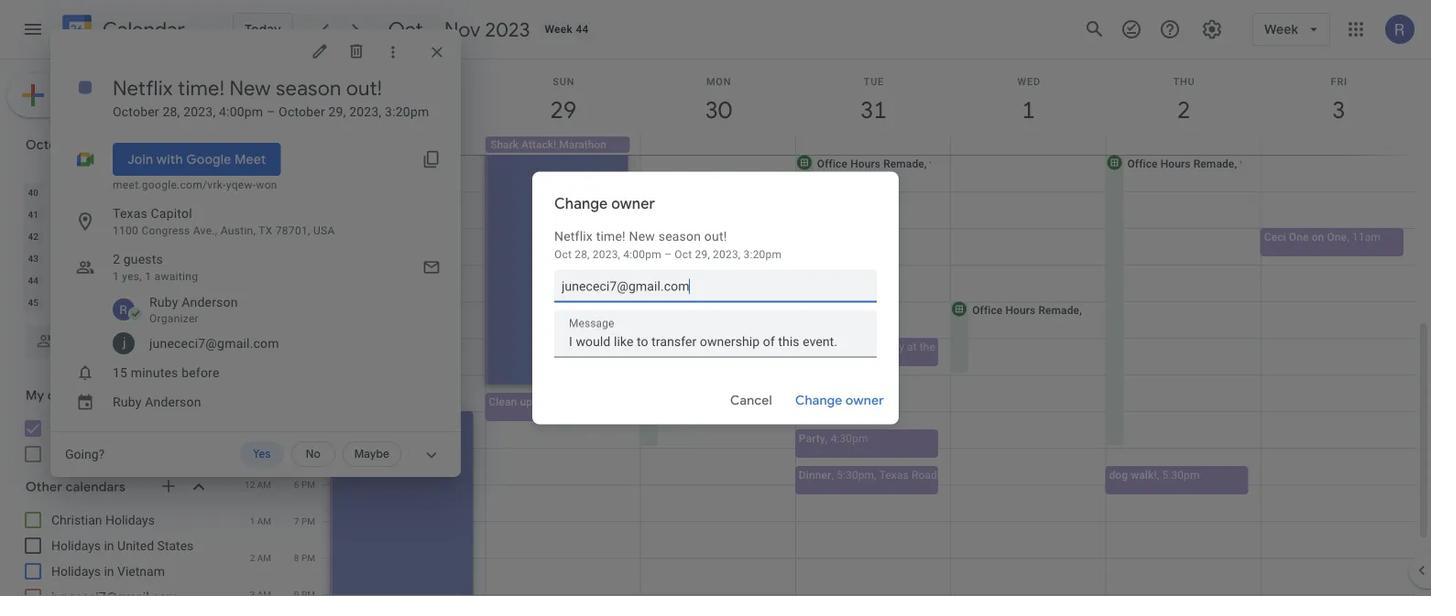 Task type: locate. For each thing, give the bounding box(es) containing it.
0 horizontal spatial 4:00pm
[[219, 104, 263, 119]]

12 inside october 2023 grid
[[173, 209, 183, 220]]

1 5:30pm from the left
[[837, 469, 875, 482]]

12 for 12
[[173, 209, 183, 220]]

out! inside netflix time! new season out! 4pm – 3:20pm texas capitol
[[334, 428, 353, 440]]

2 horizontal spatial 11
[[289, 223, 299, 234]]

2 vertical spatial new
[[398, 414, 420, 427]]

week
[[545, 23, 573, 36]]

0 vertical spatial 8 pm
[[250, 333, 271, 344]]

15 up 'my calendars' dropdown button
[[113, 365, 128, 380]]

– right 4pm
[[359, 441, 366, 454]]

0 vertical spatial 3
[[250, 149, 255, 160]]

pm left 4pm
[[302, 443, 315, 454]]

new inside netflix time! new season out! october 28, 2023, 4:00pm – october 29, 2023, 3:20pm
[[230, 75, 271, 101]]

2 in from the top
[[104, 564, 114, 579]]

guests tree
[[43, 291, 461, 358]]

am down 1 am
[[257, 553, 271, 564]]

29, inside netflix time! new season out! oct 28, 2023, 4:00pm – oct 29, 2023, 3:20pm
[[695, 248, 710, 261]]

new inside netflix time! new season out! 4pm – 3:20pm texas capitol
[[398, 414, 420, 427]]

1 vertical spatial 3
[[127, 187, 132, 198]]

11 for 11 pm
[[245, 443, 255, 454]]

change owner up party , 4:30pm
[[796, 393, 885, 409]]

3:20pm inside netflix time! new season out! october 28, 2023, 4:00pm – october 29, 2023, 3:20pm
[[385, 104, 429, 119]]

4:00pm
[[219, 104, 263, 119], [624, 248, 662, 261]]

1 horizontal spatial 5 pm
[[294, 443, 315, 454]]

t up meet.google.com/vrk- in the left of the page
[[175, 165, 181, 176]]

1 horizontal spatial s
[[79, 165, 84, 176]]

anderson down 'my calendars' dropdown button
[[83, 421, 138, 436]]

no
[[306, 448, 321, 462]]

time! inside netflix time! new season out! oct 28, 2023, 4:00pm – oct 29, 2023, 3:20pm
[[596, 229, 626, 244]]

4:00pm for netflix time! new season out! oct 28, 2023, 4:00pm – oct 29, 2023, 3:20pm
[[624, 248, 662, 261]]

1 horizontal spatial one
[[1328, 231, 1348, 243]]

2 right '23'
[[113, 252, 120, 267]]

calendars up christian holidays
[[66, 479, 126, 496]]

8 pm down the '7 pm'
[[294, 553, 315, 564]]

1 one from the left
[[1290, 231, 1309, 243]]

new up gmt+02
[[230, 75, 271, 101]]

10 inside "element"
[[197, 297, 208, 308]]

2 5:30pm from the left
[[1163, 469, 1200, 482]]

1 vertical spatial 30
[[100, 275, 111, 286]]

5:30pm down the 4:30pm
[[837, 469, 875, 482]]

6 for 6 pm
[[294, 479, 299, 490]]

19 element
[[167, 225, 189, 247]]

ruby anderson up going?
[[51, 421, 138, 436]]

0 vertical spatial 44
[[576, 23, 589, 36]]

1 s from the left
[[55, 165, 60, 176]]

1 horizontal spatial 11
[[245, 443, 255, 454]]

15 for 15 minutes before
[[113, 365, 128, 380]]

texas up 1100
[[113, 206, 147, 221]]

0 horizontal spatial 10
[[125, 209, 135, 220]]

1 vertical spatial 10
[[197, 297, 208, 308]]

3 up 10 element
[[127, 187, 132, 198]]

2023 up m
[[81, 137, 111, 153]]

1 vertical spatial ruby anderson
[[51, 421, 138, 436]]

party left at
[[879, 341, 905, 353]]

season for netflix time! new season out! 4pm – 3:20pm texas capitol
[[423, 414, 459, 427]]

6 row from the top
[[21, 269, 214, 291]]

shark
[[491, 138, 519, 151]]

moontower
[[939, 341, 995, 353]]

7 for november 7 element
[[127, 297, 132, 308]]

26
[[173, 253, 183, 264]]

1 horizontal spatial 7
[[127, 297, 132, 308]]

main drawer image
[[22, 18, 44, 40]]

netflix inside netflix time! new season out! oct 28, 2023, 4:00pm – oct 29, 2023, 3:20pm
[[555, 229, 593, 244]]

2 row from the top
[[21, 181, 214, 203]]

0 vertical spatial change
[[555, 194, 608, 213]]

3 pm
[[250, 149, 271, 160]]

netflix inside netflix time! new season out! 4pm – 3:20pm texas capitol
[[334, 414, 367, 427]]

after
[[535, 396, 559, 408]]

row containing 40
[[21, 181, 214, 203]]

cell
[[331, 137, 486, 155], [641, 137, 796, 155], [796, 137, 951, 155], [951, 137, 1106, 155], [1106, 137, 1261, 155], [1261, 137, 1416, 155]]

15 for 15
[[76, 231, 87, 242]]

28, inside netflix time! new season out! oct 28, 2023, 4:00pm – oct 29, 2023, 3:20pm
[[575, 248, 590, 261]]

netflix inside netflix time! new season out! october 28, 2023, 4:00pm – october 29, 2023, 3:20pm
[[113, 75, 173, 101]]

25 element
[[143, 247, 165, 269]]

3:20pm inside netflix time! new season out! oct 28, 2023, 4:00pm – oct 29, 2023, 3:20pm
[[744, 248, 782, 261]]

1 in from the top
[[104, 539, 114, 554]]

0 vertical spatial anderson
[[182, 295, 238, 310]]

party up dinner
[[799, 432, 826, 445]]

7 row from the top
[[21, 291, 214, 313]]

5 pm
[[250, 223, 271, 234], [294, 443, 315, 454]]

1 vertical spatial 2023
[[81, 137, 111, 153]]

4 down 28 element
[[55, 297, 60, 308]]

0 horizontal spatial new
[[230, 75, 271, 101]]

nov
[[445, 16, 481, 42]]

pm right the austin,
[[258, 223, 271, 234]]

6 down no button on the left of page
[[294, 479, 299, 490]]

1 inside grid
[[250, 516, 255, 527]]

dog walk! , 5:30pm
[[1110, 469, 1200, 482]]

0 vertical spatial 15
[[76, 231, 87, 242]]

45
[[28, 297, 38, 308]]

m
[[102, 165, 110, 176]]

10 down november 3 element
[[197, 297, 208, 308]]

23
[[100, 253, 111, 264]]

44 right week
[[576, 23, 589, 36]]

1 vertical spatial capitol
[[366, 455, 401, 468]]

oct
[[388, 16, 423, 42], [555, 248, 572, 261], [675, 248, 692, 261]]

2 cell from the left
[[641, 137, 796, 155]]

2 down 1 am
[[250, 553, 255, 564]]

1 horizontal spatial 15
[[113, 365, 128, 380]]

0 vertical spatial season
[[276, 75, 341, 101]]

30 element
[[95, 269, 117, 291]]

anderson down november 3 element
[[182, 295, 238, 310]]

5 left no
[[294, 443, 299, 454]]

october up the september 30 element
[[26, 137, 78, 153]]

0 horizontal spatial ruby
[[51, 421, 80, 436]]

am for 1 am
[[257, 516, 271, 527]]

1 horizontal spatial 3
[[200, 275, 205, 286]]

2 vertical spatial time!
[[370, 414, 395, 427]]

1 horizontal spatial 5:30pm
[[1163, 469, 1200, 482]]

0 horizontal spatial 8 pm
[[250, 333, 271, 344]]

30 for 30 element
[[100, 275, 111, 286]]

2023 right nov
[[485, 16, 530, 42]]

season inside netflix time! new season out! oct 28, 2023, 4:00pm – oct 29, 2023, 3:20pm
[[659, 229, 701, 244]]

in for vietnam
[[104, 564, 114, 579]]

remade
[[884, 157, 925, 170], [1194, 157, 1235, 170], [1039, 304, 1080, 317]]

party at the moontower event rentals
[[879, 341, 1065, 353]]

1 row from the top
[[21, 159, 214, 181]]

11 up "12 am"
[[245, 443, 255, 454]]

3 for november 3 element
[[200, 275, 205, 286]]

my calendars
[[26, 388, 108, 404]]

pm down no
[[302, 479, 315, 490]]

september 30 element
[[46, 181, 68, 203]]

2 horizontal spatial 3
[[250, 149, 255, 160]]

out! inside netflix time! new season out! october 28, 2023, 4:00pm – october 29, 2023, 3:20pm
[[346, 75, 383, 101]]

time! inside netflix time! new season out! 4pm – 3:20pm texas capitol
[[370, 414, 395, 427]]

– up new owner text field
[[665, 248, 672, 261]]

time! inside netflix time! new season out! october 28, 2023, 4:00pm – october 29, 2023, 3:20pm
[[178, 75, 225, 101]]

11 inside october 2023 grid
[[149, 209, 159, 220]]

google
[[186, 151, 231, 168]]

11am
[[1353, 231, 1381, 243]]

1 vertical spatial time!
[[596, 229, 626, 244]]

11 element
[[143, 203, 165, 225]]

october
[[113, 104, 159, 119], [279, 104, 325, 119], [26, 137, 78, 153]]

6
[[200, 187, 205, 198], [294, 479, 299, 490]]

am for 2 am
[[257, 553, 271, 564]]

12 up congress
[[173, 209, 183, 220]]

office
[[818, 157, 848, 170], [1128, 157, 1158, 170], [973, 304, 1003, 317]]

0 horizontal spatial hours
[[851, 157, 881, 170]]

ave.,
[[193, 225, 218, 237]]

capitol right no button on the left of page
[[366, 455, 401, 468]]

1 vertical spatial calendars
[[66, 479, 126, 496]]

october 2023
[[26, 137, 111, 153]]

yes
[[253, 448, 271, 462]]

28, inside netflix time! new season out! october 28, 2023, 4:00pm – october 29, 2023, 3:20pm
[[163, 104, 180, 119]]

5 cell from the left
[[1106, 137, 1261, 155]]

12
[[173, 209, 183, 220], [245, 479, 255, 490]]

hours
[[851, 157, 881, 170], [1161, 157, 1191, 170], [1006, 304, 1036, 317]]

0 horizontal spatial 11
[[149, 209, 159, 220]]

gmt-05
[[285, 140, 316, 151]]

owner up netflix time! new season out! oct 28, 2023, 4:00pm – oct 29, 2023, 3:20pm
[[612, 194, 655, 213]]

31
[[125, 275, 135, 286]]

20 element
[[191, 225, 213, 247]]

None search field
[[0, 319, 227, 359]]

4 left won at the left of the page
[[250, 186, 255, 197]]

holidays in united states
[[51, 539, 194, 554]]

maybe button
[[343, 442, 401, 467]]

New owner text field
[[562, 270, 870, 303]]

28, for netflix time! new season out! october 28, 2023, 4:00pm – october 29, 2023, 3:20pm
[[163, 104, 180, 119]]

s up the september 30 element
[[55, 165, 60, 176]]

texas inside texas capitol 1100 congress ave., austin, tx 78701, usa
[[113, 206, 147, 221]]

2 vertical spatial ruby
[[51, 421, 80, 436]]

8 pm
[[250, 333, 271, 344], [294, 553, 315, 564]]

1 vertical spatial out!
[[705, 229, 727, 244]]

29, inside netflix time! new season out! october 28, 2023, 4:00pm – october 29, 2023, 3:20pm
[[329, 104, 346, 119]]

0 horizontal spatial owner
[[612, 194, 655, 213]]

0 vertical spatial in
[[104, 539, 114, 554]]

– inside netflix time! new season out! 4pm – 3:20pm texas capitol
[[359, 441, 366, 454]]

26 element
[[167, 247, 189, 269]]

0 horizontal spatial time!
[[178, 75, 225, 101]]

1 horizontal spatial oct
[[555, 248, 572, 261]]

walk!
[[1131, 469, 1157, 482]]

christian
[[51, 513, 102, 528]]

0 horizontal spatial change owner
[[555, 194, 655, 213]]

7 for 7 pm
[[294, 516, 299, 527]]

0 horizontal spatial 7
[[55, 209, 60, 220]]

office hours remade ,
[[818, 157, 930, 170], [1128, 157, 1240, 170], [973, 304, 1085, 317]]

dinner
[[799, 469, 832, 482]]

1 horizontal spatial 4
[[151, 187, 157, 198]]

12 inside grid
[[245, 479, 255, 490]]

15 up 22
[[76, 231, 87, 242]]

5 pm left 78701, at the left top of page
[[250, 223, 271, 234]]

1 vertical spatial 29,
[[695, 248, 710, 261]]

out! up new owner text field
[[705, 229, 727, 244]]

2 inside 2 guests 1 yes, 1 awaiting
[[113, 252, 120, 267]]

new for netflix time! new season out! 4pm – 3:20pm texas capitol
[[398, 414, 420, 427]]

29, for netflix time! new season out! october 28, 2023, 4:00pm – october 29, 2023, 3:20pm
[[329, 104, 346, 119]]

8 right 2 am
[[294, 553, 299, 564]]

0 vertical spatial 28,
[[163, 104, 180, 119]]

43
[[28, 253, 38, 264]]

2 vertical spatial holidays
[[51, 564, 101, 579]]

1 horizontal spatial 10
[[197, 297, 208, 308]]

1 down 25 element on the left
[[151, 275, 157, 286]]

0 vertical spatial 11
[[149, 209, 159, 220]]

0 vertical spatial owner
[[612, 194, 655, 213]]

4 up 11 element in the left top of the page
[[151, 187, 157, 198]]

pm down ruby anderson, attending, organizer tree item
[[258, 333, 271, 344]]

anderson
[[182, 295, 238, 310], [145, 395, 201, 410], [83, 421, 138, 436]]

6 inside october 2023 grid
[[200, 187, 205, 198]]

22
[[76, 253, 87, 264]]

,
[[925, 157, 927, 170], [1235, 157, 1238, 170], [1348, 231, 1350, 243], [1080, 304, 1082, 317], [846, 341, 848, 353], [826, 432, 828, 445], [832, 469, 834, 482], [875, 469, 877, 482], [1157, 469, 1160, 482]]

5 row from the top
[[21, 247, 214, 269]]

awaiting
[[155, 270, 198, 283]]

0 horizontal spatial t
[[127, 165, 133, 176]]

1 horizontal spatial 30
[[100, 275, 111, 286]]

monday column header
[[94, 159, 118, 181]]

7 right 1 am
[[294, 516, 299, 527]]

4:00pm down netflix time! new season out! heading at the left of the page
[[219, 104, 263, 119]]

2 horizontal spatial season
[[659, 229, 701, 244]]

0 vertical spatial change owner
[[555, 194, 655, 213]]

0 horizontal spatial 5 pm
[[250, 223, 271, 234]]

3 inside grid
[[250, 149, 255, 160]]

yes button
[[240, 442, 284, 467]]

november 10 element
[[191, 291, 213, 313]]

8
[[79, 209, 84, 220], [151, 297, 157, 308], [250, 333, 255, 344], [294, 553, 299, 564]]

netflix
[[113, 75, 173, 101], [555, 229, 593, 244], [562, 396, 595, 408], [334, 414, 367, 427]]

0 vertical spatial ruby
[[149, 295, 178, 310]]

3 for 3 pm
[[250, 149, 255, 160]]

anderson inside my calendars list
[[83, 421, 138, 436]]

7 inside november 7 element
[[127, 297, 132, 308]]

cancel
[[731, 393, 773, 409]]

netflix time! new season out! october 28, 2023, 4:00pm – october 29, 2023, 3:20pm
[[113, 75, 429, 119]]

2 one from the left
[[1328, 231, 1348, 243]]

am right tx
[[301, 223, 315, 234]]

1 horizontal spatial t
[[175, 165, 181, 176]]

october up gmt-05
[[279, 104, 325, 119]]

column header
[[21, 159, 45, 181]]

2 vertical spatial 7
[[294, 516, 299, 527]]

usa
[[313, 225, 335, 237]]

4
[[250, 186, 255, 197], [151, 187, 157, 198], [55, 297, 60, 308]]

1 horizontal spatial new
[[398, 414, 420, 427]]

1 vertical spatial 12
[[245, 479, 255, 490]]

2023,
[[183, 104, 216, 119], [349, 104, 382, 119], [593, 248, 621, 261], [713, 248, 741, 261]]

7 up '14' element
[[55, 209, 60, 220]]

28,
[[163, 104, 180, 119], [575, 248, 590, 261]]

my calendars list
[[4, 414, 227, 469]]

4 cell from the left
[[951, 137, 1106, 155]]

2 vertical spatial out!
[[334, 428, 353, 440]]

5:30pm
[[837, 469, 875, 482], [1163, 469, 1200, 482]]

delete event image
[[347, 42, 366, 60]]

t right monday column header
[[127, 165, 133, 176]]

row group
[[21, 181, 214, 313]]

30
[[52, 187, 63, 198], [100, 275, 111, 286]]

0 vertical spatial 5 pm
[[250, 223, 271, 234]]

11 for 11
[[149, 209, 159, 220]]

up
[[520, 396, 533, 408]]

change down the marathon
[[555, 194, 608, 213]]

row group containing 40
[[21, 181, 214, 313]]

1 horizontal spatial time!
[[370, 414, 395, 427]]

november 1 element
[[143, 269, 165, 291]]

30 right 40
[[52, 187, 63, 198]]

1 vertical spatial 11
[[289, 223, 299, 234]]

23 element
[[95, 247, 117, 269]]

3:20pm for netflix time! new season out! october 28, 2023, 4:00pm – october 29, 2023, 3:20pm
[[385, 104, 429, 119]]

one
[[1290, 231, 1309, 243], [1328, 231, 1348, 243]]

44
[[576, 23, 589, 36], [28, 275, 38, 286]]

october 2023 grid
[[17, 159, 214, 313]]

15 element
[[71, 225, 93, 247]]

season for netflix time! new season out! october 28, 2023, 4:00pm – october 29, 2023, 3:20pm
[[276, 75, 341, 101]]

other calendars button
[[4, 473, 227, 502]]

ruby up organizer
[[149, 295, 178, 310]]

7 inside grid
[[294, 516, 299, 527]]

1 horizontal spatial texas
[[334, 455, 363, 468]]

0 horizontal spatial remade
[[884, 157, 925, 170]]

row
[[21, 159, 214, 181], [21, 181, 214, 203], [21, 203, 214, 225], [21, 225, 214, 247], [21, 247, 214, 269], [21, 269, 214, 291], [21, 291, 214, 313]]

0 vertical spatial time!
[[178, 75, 225, 101]]

2 horizontal spatial 7
[[294, 516, 299, 527]]

season inside netflix time! new season out! 4pm – 3:20pm texas capitol
[[423, 414, 459, 427]]

1 horizontal spatial season
[[423, 414, 459, 427]]

am down yes button
[[257, 479, 271, 490]]

texas inside netflix time! new season out! 4pm – 3:20pm texas capitol
[[334, 455, 363, 468]]

texas down 4pm
[[334, 455, 363, 468]]

4:00pm inside netflix time! new season out! oct 28, 2023, 4:00pm – oct 29, 2023, 3:20pm
[[624, 248, 662, 261]]

out!
[[346, 75, 383, 101], [705, 229, 727, 244], [334, 428, 353, 440]]

2 vertical spatial 11
[[245, 443, 255, 454]]

13
[[197, 209, 208, 220]]

1 down "12 am"
[[250, 516, 255, 527]]

netflix for netflix time! new season out! oct 28, 2023, 4:00pm – oct 29, 2023, 3:20pm
[[555, 229, 593, 244]]

party , 4:30pm
[[799, 432, 869, 445]]

row group inside october 2023 grid
[[21, 181, 214, 313]]

21 element
[[46, 247, 68, 269]]

4 row from the top
[[21, 225, 214, 247]]

8 down ruby anderson, attending, organizer tree item
[[250, 333, 255, 344]]

change up party , 4:30pm
[[796, 393, 843, 409]]

4:00pm inside netflix time! new season out! october 28, 2023, 4:00pm – october 29, 2023, 3:20pm
[[219, 104, 263, 119]]

1 horizontal spatial 5
[[250, 223, 255, 234]]

in
[[104, 539, 114, 554], [104, 564, 114, 579]]

I would like to transfer ownership of this event. text field
[[555, 331, 877, 353]]

1 horizontal spatial 6
[[294, 479, 299, 490]]

change owner button
[[788, 379, 892, 423]]

in down holidays in united states
[[104, 564, 114, 579]]

2 guests 1 yes, 1 awaiting
[[113, 252, 198, 283]]

season inside netflix time! new season out! october 28, 2023, 4:00pm – october 29, 2023, 3:20pm
[[276, 75, 341, 101]]

am for 12 am
[[257, 479, 271, 490]]

– down netflix time! new season out! heading at the left of the page
[[267, 104, 275, 119]]

holidays in vietnam
[[51, 564, 165, 579]]

grid
[[235, 60, 1432, 597]]

in up holidays in vietnam
[[104, 539, 114, 554]]

1 horizontal spatial 28,
[[575, 248, 590, 261]]

ruby anderson, attending, organizer tree item
[[87, 291, 461, 329]]

1 horizontal spatial capitol
[[366, 455, 401, 468]]

new up new owner text field
[[629, 229, 655, 244]]

29 element
[[71, 269, 93, 291]]

capitol up congress
[[151, 206, 192, 221]]

12 down yes button
[[245, 479, 255, 490]]

row containing 41
[[21, 203, 214, 225]]

change owner down the marathon
[[555, 194, 655, 213]]

3 up november 10 "element"
[[200, 275, 205, 286]]

0 vertical spatial calendars
[[48, 388, 108, 404]]

0 horizontal spatial office hours remade ,
[[818, 157, 930, 170]]

owner up the 4:30pm
[[846, 393, 885, 409]]

5:30pm right walk!
[[1163, 469, 1200, 482]]

join
[[127, 151, 153, 168]]

15 inside october 2023 grid
[[76, 231, 87, 242]]

24 element
[[119, 247, 141, 269]]

5 pm up 6 pm
[[294, 443, 315, 454]]

31 element
[[119, 269, 141, 291]]

out! inside netflix time! new season out! oct 28, 2023, 4:00pm – oct 29, 2023, 3:20pm
[[705, 229, 727, 244]]

change owner inside button
[[796, 393, 885, 409]]

7 down 31 cell
[[127, 297, 132, 308]]

4 pm
[[250, 186, 271, 197]]

row containing 43
[[21, 247, 214, 269]]

ruby anderson down minutes
[[113, 395, 201, 410]]

4 inside grid
[[250, 186, 255, 197]]

19
[[173, 231, 183, 242]]

new for netflix time! new season out! october 28, 2023, 4:00pm – october 29, 2023, 3:20pm
[[230, 75, 271, 101]]

0 vertical spatial 12
[[173, 209, 183, 220]]

6 down the f
[[200, 187, 205, 198]]

one left on
[[1290, 231, 1309, 243]]

pm up won at the left of the page
[[258, 149, 271, 160]]

new inside netflix time! new season out! oct 28, 2023, 4:00pm – oct 29, 2023, 3:20pm
[[629, 229, 655, 244]]

10 for november 10 "element"
[[197, 297, 208, 308]]

0 vertical spatial 10
[[125, 209, 135, 220]]

tasks
[[51, 447, 85, 462]]

join with google meet link
[[113, 143, 281, 176]]

0 horizontal spatial 30
[[52, 187, 63, 198]]

4:00pm up new owner text field
[[624, 248, 662, 261]]

guests
[[123, 252, 163, 267]]

11 right tx
[[289, 223, 299, 234]]

–
[[428, 16, 440, 42], [267, 104, 275, 119], [665, 248, 672, 261], [359, 441, 366, 454]]

ruby up 'tasks'
[[51, 421, 80, 436]]

event
[[998, 341, 1025, 353]]

out! up 4pm
[[334, 428, 353, 440]]

1 vertical spatial season
[[659, 229, 701, 244]]

0 vertical spatial 6
[[200, 187, 205, 198]]

22 element
[[71, 247, 93, 269]]

8 pm down ruby anderson, attending, organizer tree item
[[250, 333, 271, 344]]

1 vertical spatial 15
[[113, 365, 128, 380]]

24
[[125, 253, 135, 264]]

october up join
[[113, 104, 159, 119]]

owner inside button
[[846, 393, 885, 409]]

30 down '23'
[[100, 275, 111, 286]]

0 vertical spatial 3:20pm
[[385, 104, 429, 119]]

5 left tx
[[250, 223, 255, 234]]

party up the change owner button
[[819, 341, 846, 353]]

11 up congress
[[149, 209, 159, 220]]

0 horizontal spatial 4
[[55, 297, 60, 308]]

t
[[127, 165, 133, 176], [175, 165, 181, 176]]

anderson down 15 minutes before
[[145, 395, 201, 410]]

3 row from the top
[[21, 203, 214, 225]]

1 vertical spatial 5
[[250, 223, 255, 234]]

5 up the 12 element
[[176, 187, 181, 198]]

3:20pm
[[385, 104, 429, 119], [744, 248, 782, 261], [369, 441, 406, 454]]

calendars right the my
[[48, 388, 108, 404]]

2 vertical spatial 3:20pm
[[369, 441, 406, 454]]

party for party ,
[[819, 341, 846, 353]]

november 7 element
[[119, 291, 141, 313]]

3 up yqew-
[[250, 149, 255, 160]]

change inside button
[[796, 393, 843, 409]]

3:20pm for netflix time! new season out! oct 28, 2023, 4:00pm – oct 29, 2023, 3:20pm
[[744, 248, 782, 261]]

10 up 1100
[[125, 209, 135, 220]]

1 vertical spatial 44
[[28, 275, 38, 286]]

6 inside grid
[[294, 479, 299, 490]]

1 horizontal spatial october
[[113, 104, 159, 119]]

s left m
[[79, 165, 84, 176]]

2 vertical spatial anderson
[[83, 421, 138, 436]]

0 horizontal spatial 44
[[28, 275, 38, 286]]



Task type: describe. For each thing, give the bounding box(es) containing it.
the
[[920, 341, 936, 353]]

today
[[245, 21, 281, 38]]

13 element
[[191, 203, 213, 225]]

1 cell from the left
[[331, 137, 486, 155]]

25
[[149, 253, 159, 264]]

0 horizontal spatial oct
[[388, 16, 423, 42]]

2 horizontal spatial office hours remade ,
[[1128, 157, 1240, 170]]

42
[[28, 231, 38, 242]]

2 am
[[250, 553, 271, 564]]

2 t from the left
[[175, 165, 181, 176]]

meet
[[235, 151, 266, 168]]

ceci one on one , 11am
[[1265, 231, 1381, 243]]

shark attack! marathon
[[491, 138, 607, 151]]

2 horizontal spatial remade
[[1194, 157, 1235, 170]]

6 for 6
[[200, 187, 205, 198]]

netflix time! new season out! oct 28, 2023, 4:00pm – oct 29, 2023, 3:20pm
[[555, 229, 782, 261]]

– left nov
[[428, 16, 440, 42]]

november 9 element
[[167, 291, 189, 313]]

0 vertical spatial holidays
[[105, 513, 155, 528]]

0 vertical spatial 7
[[55, 209, 60, 220]]

18 element
[[143, 225, 165, 247]]

ceci
[[1265, 231, 1287, 243]]

november 6 element
[[95, 291, 117, 313]]

2 down 26 element
[[176, 275, 181, 286]]

ruby inside my calendars list
[[51, 421, 80, 436]]

2 horizontal spatial hours
[[1161, 157, 1191, 170]]

0 horizontal spatial 2023
[[81, 137, 111, 153]]

yqew-
[[226, 179, 256, 192]]

netflix time! new season out! heading
[[113, 75, 383, 101]]

7 pm
[[294, 516, 315, 527]]

f
[[200, 165, 205, 176]]

2 horizontal spatial oct
[[675, 248, 692, 261]]

change owner dialog
[[533, 172, 899, 425]]

1100
[[113, 225, 139, 237]]

united
[[117, 539, 154, 554]]

2 down monday column header
[[103, 187, 108, 198]]

2 horizontal spatial texas
[[880, 469, 909, 482]]

10 for 10 element
[[125, 209, 135, 220]]

29, for netflix time! new season out! oct 28, 2023, 4:00pm – oct 29, 2023, 3:20pm
[[695, 248, 710, 261]]

party for party at the moontower event rentals
[[879, 341, 905, 353]]

10 element
[[119, 203, 141, 225]]

party for party , 4:30pm
[[799, 432, 826, 445]]

in for united
[[104, 539, 114, 554]]

1 horizontal spatial remade
[[1039, 304, 1080, 317]]

w
[[150, 165, 158, 176]]

calendar
[[103, 17, 185, 43]]

21
[[52, 253, 63, 264]]

0 vertical spatial ruby anderson
[[113, 395, 201, 410]]

other
[[26, 479, 62, 496]]

week 44
[[545, 23, 589, 36]]

ruby anderson organizer
[[149, 295, 238, 325]]

5 inside october 2023 grid
[[176, 187, 181, 198]]

at
[[907, 341, 917, 353]]

9 element
[[95, 203, 117, 225]]

40
[[28, 187, 38, 198]]

row containing 42
[[21, 225, 214, 247]]

attack!
[[522, 138, 557, 151]]

oct – nov 2023
[[388, 16, 530, 42]]

column header inside october 2023 grid
[[21, 159, 45, 181]]

6 cell from the left
[[1261, 137, 1416, 155]]

– inside netflix time! new season out! october 28, 2023, 4:00pm – october 29, 2023, 3:20pm
[[267, 104, 275, 119]]

tx
[[259, 225, 273, 237]]

other calendars
[[26, 479, 126, 496]]

time! for netflix time! new season out! oct 28, 2023, 4:00pm – oct 29, 2023, 3:20pm
[[596, 229, 626, 244]]

2 inside grid
[[250, 553, 255, 564]]

2 s from the left
[[79, 165, 84, 176]]

join with google meet
[[127, 151, 266, 168]]

28 element
[[46, 269, 68, 291]]

14
[[52, 231, 63, 242]]

row containing 45
[[21, 291, 214, 313]]

3:20pm inside netflix time! new season out! 4pm – 3:20pm texas capitol
[[369, 441, 406, 454]]

1 horizontal spatial 44
[[576, 23, 589, 36]]

organizer
[[149, 313, 199, 325]]

capitol inside texas capitol 1100 congress ave., austin, tx 78701, usa
[[151, 206, 192, 221]]

1 horizontal spatial office
[[973, 304, 1003, 317]]

3 cell from the left
[[796, 137, 951, 155]]

1 left the 31
[[113, 270, 119, 283]]

8 up '15' element
[[79, 209, 84, 220]]

12 element
[[167, 203, 189, 225]]

new for netflix time! new season out! oct 28, 2023, 4:00pm – oct 29, 2023, 3:20pm
[[629, 229, 655, 244]]

1 right yes,
[[145, 270, 152, 283]]

capitol inside netflix time! new season out! 4pm – 3:20pm texas capitol
[[366, 455, 401, 468]]

calendars for my calendars
[[48, 388, 108, 404]]

austin,
[[221, 225, 256, 237]]

0 horizontal spatial october
[[26, 137, 78, 153]]

16 element
[[95, 225, 117, 247]]

texas capitol 1100 congress ave., austin, tx 78701, usa
[[113, 206, 335, 237]]

gmt-
[[285, 140, 306, 151]]

junececi7@gmail.com tree item
[[87, 329, 461, 358]]

dinner , 5:30pm , texas roadhouse
[[799, 469, 968, 482]]

pm right yqew-
[[258, 186, 271, 197]]

14 element
[[46, 225, 68, 247]]

grid containing shark attack! marathon
[[235, 60, 1432, 597]]

meet.google.com/vrk-
[[113, 179, 226, 192]]

calendar heading
[[99, 17, 185, 43]]

won
[[256, 179, 277, 192]]

states
[[157, 539, 194, 554]]

– inside netflix time! new season out! oct 28, 2023, 4:00pm – oct 29, 2023, 3:20pm
[[665, 248, 672, 261]]

time! for netflix time! new season out! october 28, 2023, 4:00pm – october 29, 2023, 3:20pm
[[178, 75, 225, 101]]

1 inside october 2023 grid
[[151, 275, 157, 286]]

netflix for netflix time! new season out! october 28, 2023, 4:00pm – october 29, 2023, 3:20pm
[[113, 75, 173, 101]]

rentals
[[1028, 341, 1065, 353]]

today button
[[233, 13, 293, 46]]

november 4 element
[[46, 291, 68, 313]]

season for netflix time! new season out! oct 28, 2023, 4:00pm – oct 29, 2023, 3:20pm
[[659, 229, 701, 244]]

17 element
[[119, 225, 141, 247]]

4:00pm for netflix time! new season out! october 28, 2023, 4:00pm – october 29, 2023, 3:20pm
[[219, 104, 263, 119]]

roadhouse
[[912, 469, 968, 482]]

vietnam
[[117, 564, 165, 579]]

my
[[26, 388, 44, 404]]

20
[[197, 231, 208, 242]]

ruby inside ruby anderson organizer
[[149, 295, 178, 310]]

6 pm
[[294, 479, 315, 490]]

no button
[[291, 442, 335, 467]]

holidays for vietnam
[[51, 564, 101, 579]]

17
[[125, 231, 135, 242]]

netflix for netflix time! new season out! 4pm – 3:20pm texas capitol
[[334, 414, 367, 427]]

row containing 44
[[21, 269, 214, 291]]

1 horizontal spatial office hours remade ,
[[973, 304, 1085, 317]]

2 horizontal spatial office
[[1128, 157, 1158, 170]]

15 minutes before
[[113, 365, 220, 380]]

going?
[[65, 447, 105, 462]]

november 2 element
[[167, 269, 189, 291]]

4pm
[[334, 441, 356, 454]]

on
[[1312, 231, 1325, 243]]

8 down november 1 element
[[151, 297, 157, 308]]

calendars for other calendars
[[66, 479, 126, 496]]

ruby anderson inside my calendars list
[[51, 421, 138, 436]]

11 for 11 am
[[289, 223, 299, 234]]

out! for netflix time! new season out! 4pm – 3:20pm texas capitol
[[334, 428, 353, 440]]

29
[[76, 275, 87, 286]]

2 horizontal spatial october
[[279, 104, 325, 119]]

1 vertical spatial 8 pm
[[294, 553, 315, 564]]

shark attack! marathon button
[[486, 137, 630, 153]]

am for 11 am
[[301, 223, 315, 234]]

binge
[[598, 396, 626, 408]]

78701,
[[276, 225, 310, 237]]

11 pm
[[245, 443, 271, 454]]

4:30pm
[[831, 432, 869, 445]]

0 horizontal spatial 3
[[127, 187, 132, 198]]

clean up after netflix binge button
[[485, 393, 669, 422]]

netflix inside button
[[562, 396, 595, 408]]

44 inside october 2023 grid
[[28, 275, 38, 286]]

1 horizontal spatial ruby
[[113, 395, 142, 410]]

minutes
[[131, 365, 178, 380]]

1 t from the left
[[127, 165, 133, 176]]

calendar element
[[59, 11, 185, 51]]

dog
[[1110, 469, 1129, 482]]

holidays for united
[[51, 539, 101, 554]]

maybe
[[355, 448, 390, 462]]

netflix time! new season out! 4pm – 3:20pm texas capitol
[[334, 414, 459, 468]]

november 3 element
[[191, 269, 213, 291]]

1 vertical spatial anderson
[[145, 395, 201, 410]]

other calendars list
[[4, 506, 227, 597]]

party ,
[[819, 341, 851, 353]]

row containing s
[[21, 159, 214, 181]]

november 8 element
[[143, 291, 165, 313]]

pm up "12 am"
[[258, 443, 271, 454]]

with
[[157, 151, 183, 168]]

4 for november 4 element
[[55, 297, 60, 308]]

1 horizontal spatial 2023
[[485, 16, 530, 42]]

congress
[[142, 225, 190, 237]]

1 horizontal spatial hours
[[1006, 304, 1036, 317]]

41
[[28, 209, 38, 220]]

gmt+02
[[236, 140, 271, 151]]

1 vertical spatial 5 pm
[[294, 443, 315, 454]]

30 for the september 30 element
[[52, 187, 63, 198]]

31 cell
[[118, 269, 142, 291]]

pm down 6 pm
[[302, 516, 315, 527]]

out! for netflix time! new season out! october 28, 2023, 4:00pm – october 29, 2023, 3:20pm
[[346, 75, 383, 101]]

12 for 12 am
[[245, 479, 255, 490]]

yes,
[[122, 270, 142, 283]]

time! for netflix time! new season out! 4pm – 3:20pm texas capitol
[[370, 414, 395, 427]]

12 am
[[245, 479, 271, 490]]

anderson inside ruby anderson organizer
[[182, 295, 238, 310]]

28
[[52, 275, 63, 286]]

16
[[100, 231, 111, 242]]

pm down the '7 pm'
[[302, 553, 315, 564]]

4 for 4 pm
[[250, 186, 255, 197]]

out! for netflix time! new season out! oct 28, 2023, 4:00pm – oct 29, 2023, 3:20pm
[[705, 229, 727, 244]]

my calendars button
[[4, 381, 227, 411]]

28, for netflix time! new season out! oct 28, 2023, 4:00pm – oct 29, 2023, 3:20pm
[[575, 248, 590, 261]]

junececi7@gmail.com
[[149, 336, 279, 351]]

9
[[176, 297, 181, 308]]

0 horizontal spatial office
[[818, 157, 848, 170]]

2 horizontal spatial 5
[[294, 443, 299, 454]]



Task type: vqa. For each thing, say whether or not it's contained in the screenshot.


